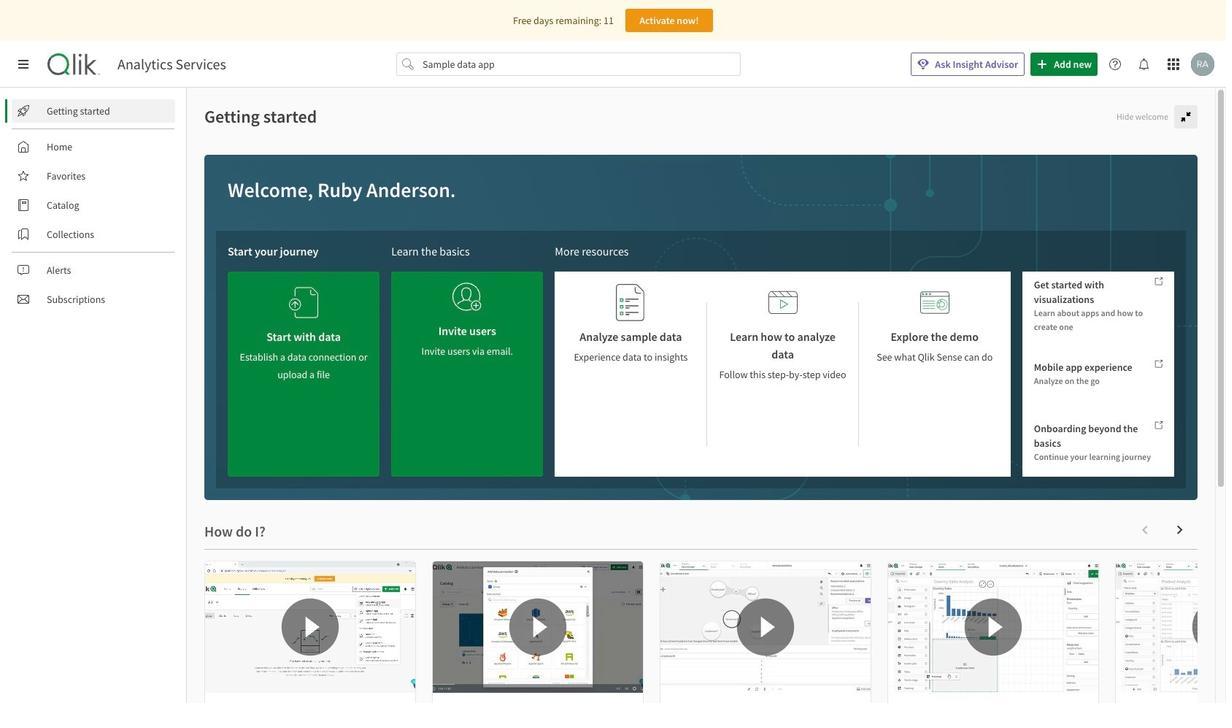 Task type: vqa. For each thing, say whether or not it's contained in the screenshot.
3rd 'tooltip' from the right
no



Task type: locate. For each thing, give the bounding box(es) containing it.
analyze sample data image
[[617, 283, 646, 322]]

how do i create an app? image
[[205, 562, 415, 693]]

invite users image
[[453, 277, 482, 316]]

main content
[[187, 88, 1227, 703]]

how do i define data associations? image
[[661, 562, 871, 693]]

how do i create a visualization? image
[[889, 562, 1099, 693]]

learn how to analyze data image
[[769, 283, 798, 322]]

how do i load data into an app? image
[[433, 562, 643, 693]]



Task type: describe. For each thing, give the bounding box(es) containing it.
analytics services element
[[118, 55, 226, 73]]

close sidebar menu image
[[18, 58, 29, 70]]

explore the demo image
[[921, 283, 950, 322]]

ruby anderson image
[[1192, 53, 1215, 76]]

how do i use the chart suggestions toggle? image
[[1116, 562, 1227, 693]]

Search for content text field
[[420, 53, 718, 76]]

navigation pane element
[[0, 93, 186, 317]]

hide welcome image
[[1181, 111, 1192, 123]]



